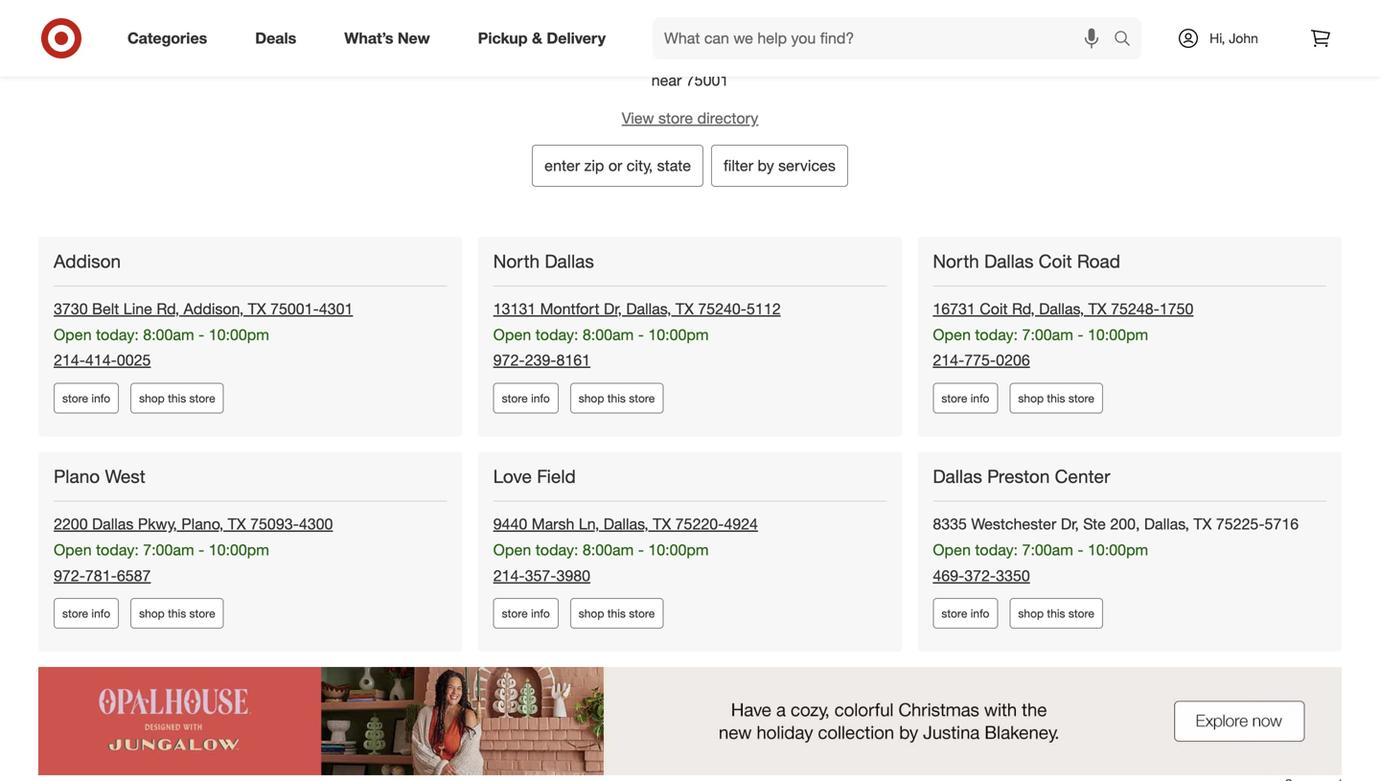 Task type: describe. For each thing, give the bounding box(es) containing it.
ln,
[[579, 515, 600, 534]]

8335 westchester dr, ste 200, dallas, tx 75225-5716 open today: 7:00am - 10:00pm 469-372-3350
[[933, 515, 1299, 585]]

shop for love field
[[579, 607, 605, 621]]

pickup & delivery
[[478, 29, 606, 48]]

road
[[1078, 250, 1121, 272]]

open for plano west
[[54, 541, 92, 560]]

enter zip or city, state
[[545, 156, 691, 175]]

view store directory
[[622, 109, 759, 128]]

what's new link
[[328, 17, 454, 59]]

75225-
[[1217, 515, 1265, 534]]

13131 montfort dr, dallas, tx 75240-5112 open today: 8:00am - 10:00pm 972-239-8161
[[494, 300, 781, 370]]

775-
[[965, 351, 996, 370]]

enter
[[545, 156, 580, 175]]

214-414-0025 link
[[54, 351, 151, 370]]

shop this store button for dallas preston center
[[1010, 599, 1104, 629]]

store info link for north dallas coit road
[[933, 383, 999, 414]]

rd, inside 3730 belt line rd, addison, tx 75001-4301 open today: 8:00am - 10:00pm 214-414-0025
[[157, 300, 179, 318]]

dallas preston center
[[933, 466, 1111, 488]]

west
[[105, 466, 146, 488]]

view
[[622, 109, 655, 128]]

marsh
[[532, 515, 575, 534]]

today: for love field
[[536, 541, 579, 560]]

shop for addison
[[139, 391, 165, 406]]

today: for north dallas coit road
[[976, 325, 1018, 344]]

coit inside north dallas coit road link
[[1039, 250, 1073, 272]]

deals link
[[239, 17, 321, 59]]

10:00pm for north dallas
[[649, 325, 709, 344]]

4300
[[299, 515, 333, 534]]

open inside 3730 belt line rd, addison, tx 75001-4301 open today: 8:00am - 10:00pm 214-414-0025
[[54, 325, 92, 344]]

75001-
[[270, 300, 319, 318]]

13131 montfort dr, dallas, tx 75240-5112 link
[[494, 300, 781, 318]]

9440 marsh ln, dallas, tx 75220-4924 link
[[494, 515, 758, 534]]

preston
[[988, 466, 1050, 488]]

by
[[758, 156, 775, 175]]

addison,
[[184, 300, 244, 318]]

plano,
[[182, 515, 224, 534]]

6587
[[117, 567, 151, 585]]

store down the "775-"
[[942, 391, 968, 406]]

shop for north dallas
[[579, 391, 605, 406]]

this for north dallas
[[608, 391, 626, 406]]

a
[[677, 31, 693, 65]]

near
[[652, 71, 682, 89]]

filter by services
[[724, 156, 836, 175]]

469-372-3350 link
[[933, 567, 1031, 585]]

shop for dallas preston center
[[1019, 607, 1044, 621]]

info for addison
[[92, 391, 110, 406]]

center
[[1055, 466, 1111, 488]]

10:00pm for love field
[[649, 541, 709, 560]]

search
[[1106, 31, 1152, 49]]

north dallas coit road link
[[933, 250, 1125, 273]]

store down 8335 westchester dr, ste 200, dallas, tx 75225-5716 open today: 7:00am - 10:00pm 469-372-3350
[[1069, 607, 1095, 621]]

ste
[[1084, 515, 1106, 534]]

enter zip or city, state button
[[532, 145, 704, 187]]

dallas for north dallas coit road
[[985, 250, 1034, 272]]

zip
[[585, 156, 605, 175]]

store right view
[[659, 109, 693, 128]]

&
[[532, 29, 543, 48]]

200,
[[1111, 515, 1141, 534]]

store info for north dallas
[[502, 391, 550, 406]]

shop this store for dallas preston center
[[1019, 607, 1095, 621]]

store info for plano west
[[62, 607, 110, 621]]

5112
[[747, 300, 781, 318]]

city,
[[627, 156, 653, 175]]

info for north dallas
[[531, 391, 550, 406]]

214- inside 3730 belt line rd, addison, tx 75001-4301 open today: 8:00am - 10:00pm 214-414-0025
[[54, 351, 85, 370]]

this for plano west
[[168, 607, 186, 621]]

pickup
[[478, 29, 528, 48]]

search button
[[1106, 17, 1152, 63]]

north for north dallas coit road
[[933, 250, 980, 272]]

972-781-6587 link
[[54, 567, 151, 585]]

shop this store button for addison
[[131, 383, 224, 414]]

shop this store button for plano west
[[131, 599, 224, 629]]

open for love field
[[494, 541, 532, 560]]

view store directory link
[[19, 107, 1362, 129]]

75220-
[[676, 515, 724, 534]]

today: inside 8335 westchester dr, ste 200, dallas, tx 75225-5716 open today: 7:00am - 10:00pm 469-372-3350
[[976, 541, 1018, 560]]

4924
[[724, 515, 758, 534]]

categories link
[[111, 17, 231, 59]]

dallas for north dallas
[[545, 250, 594, 272]]

this for love field
[[608, 607, 626, 621]]

7:00am for west
[[143, 541, 194, 560]]

deals
[[255, 29, 297, 48]]

972-239-8161 link
[[494, 351, 591, 370]]

hi, john
[[1210, 30, 1259, 47]]

13131
[[494, 300, 536, 318]]

dr, for preston
[[1061, 515, 1080, 534]]

rd, inside '16731 coit rd, dallas, tx 75248-1750 open today: 7:00am - 10:00pm 214-775-0206'
[[1013, 300, 1035, 318]]

today: for north dallas
[[536, 325, 579, 344]]

state
[[657, 156, 691, 175]]

- inside 8335 westchester dr, ste 200, dallas, tx 75225-5716 open today: 7:00am - 10:00pm 469-372-3350
[[1078, 541, 1084, 560]]

what's new
[[344, 29, 430, 48]]

972- for plano west
[[54, 567, 85, 585]]

open inside 8335 westchester dr, ste 200, dallas, tx 75225-5716 open today: 7:00am - 10:00pm 469-372-3350
[[933, 541, 971, 560]]

372-
[[965, 567, 996, 585]]

info for dallas preston center
[[971, 607, 990, 621]]

find
[[612, 31, 669, 65]]

coit inside '16731 coit rd, dallas, tx 75248-1750 open today: 7:00am - 10:00pm 214-775-0206'
[[980, 300, 1008, 318]]

3980
[[557, 567, 591, 585]]

3730 belt line rd, addison, tx 75001-4301 link
[[54, 300, 353, 318]]

store down 781-
[[62, 607, 88, 621]]

8161
[[557, 351, 591, 370]]

75240-
[[698, 300, 747, 318]]

75001
[[686, 71, 729, 89]]

today: for plano west
[[96, 541, 139, 560]]

store down 469-
[[942, 607, 968, 621]]

directory
[[698, 109, 759, 128]]

store down 414-
[[62, 391, 88, 406]]

2200 dallas pkwy, plano, tx 75093-4300 open today: 7:00am - 10:00pm 972-781-6587
[[54, 515, 333, 585]]

3350
[[996, 567, 1031, 585]]

love
[[494, 466, 532, 488]]

filter by services button
[[712, 145, 848, 187]]

store info link for north dallas
[[494, 383, 559, 414]]

store info link for love field
[[494, 599, 559, 629]]

what's
[[344, 29, 394, 48]]

shop this store button for love field
[[570, 599, 664, 629]]

store down 239-
[[502, 391, 528, 406]]

new
[[398, 29, 430, 48]]

dr, for dallas
[[604, 300, 622, 318]]

tx for north dallas
[[676, 300, 694, 318]]

- for north dallas
[[638, 325, 644, 344]]

4301
[[319, 300, 353, 318]]



Task type: locate. For each thing, give the bounding box(es) containing it.
shop this store button
[[131, 383, 224, 414], [570, 383, 664, 414], [1010, 383, 1104, 414], [131, 599, 224, 629], [570, 599, 664, 629], [1010, 599, 1104, 629]]

today: inside '16731 coit rd, dallas, tx 75248-1750 open today: 7:00am - 10:00pm 214-775-0206'
[[976, 325, 1018, 344]]

store info link for addison
[[54, 383, 119, 414]]

214- inside '16731 coit rd, dallas, tx 75248-1750 open today: 7:00am - 10:00pm 214-775-0206'
[[933, 351, 965, 370]]

- for love field
[[638, 541, 644, 560]]

info for north dallas coit road
[[971, 391, 990, 406]]

store up 75001
[[701, 31, 768, 65]]

dallas, inside 9440 marsh ln, dallas, tx 75220-4924 open today: 8:00am - 10:00pm 214-357-3980
[[604, 515, 649, 534]]

dallas, down north dallas coit road link
[[1040, 300, 1085, 318]]

0 horizontal spatial 214-
[[54, 351, 85, 370]]

store info link down 414-
[[54, 383, 119, 414]]

- for plano west
[[199, 541, 205, 560]]

tx for plano west
[[228, 515, 246, 534]]

westchester
[[972, 515, 1057, 534]]

shop this store down the 0206
[[1019, 391, 1095, 406]]

10:00pm inside 3730 belt line rd, addison, tx 75001-4301 open today: 8:00am - 10:00pm 214-414-0025
[[209, 325, 269, 344]]

0 vertical spatial coit
[[1039, 250, 1073, 272]]

this for dallas preston center
[[1048, 607, 1066, 621]]

this down 9440 marsh ln, dallas, tx 75220-4924 open today: 8:00am - 10:00pm 214-357-3980
[[608, 607, 626, 621]]

shop this store button for north dallas
[[570, 383, 664, 414]]

shop this store button for north dallas coit road
[[1010, 383, 1104, 414]]

dallas right 2200 at bottom left
[[92, 515, 134, 534]]

8335
[[933, 515, 967, 534]]

239-
[[525, 351, 557, 370]]

shop for north dallas coit road
[[1019, 391, 1044, 406]]

214- for love field
[[494, 567, 525, 585]]

coit right '16731' in the top right of the page
[[980, 300, 1008, 318]]

store down '16731 coit rd, dallas, tx 75248-1750 open today: 7:00am - 10:00pm 214-775-0206'
[[1069, 391, 1095, 406]]

1 rd, from the left
[[157, 300, 179, 318]]

781-
[[85, 567, 117, 585]]

dr, inside 8335 westchester dr, ste 200, dallas, tx 75225-5716 open today: 7:00am - 10:00pm 469-372-3350
[[1061, 515, 1080, 534]]

1 horizontal spatial 214-
[[494, 567, 525, 585]]

0 vertical spatial 972-
[[494, 351, 525, 370]]

today: down the belt
[[96, 325, 139, 344]]

- down "ste"
[[1078, 541, 1084, 560]]

2 north from the left
[[933, 250, 980, 272]]

414-
[[85, 351, 117, 370]]

tx left '75001-'
[[248, 300, 266, 318]]

rd,
[[157, 300, 179, 318], [1013, 300, 1035, 318]]

tx for north dallas coit road
[[1089, 300, 1107, 318]]

- down plano,
[[199, 541, 205, 560]]

shop this store for love field
[[579, 607, 655, 621]]

8335 westchester dr, ste 200, dallas, tx 75225-5716 link
[[933, 515, 1299, 534]]

tx inside 8335 westchester dr, ste 200, dallas, tx 75225-5716 open today: 7:00am - 10:00pm 469-372-3350
[[1194, 515, 1212, 534]]

8:00am down line
[[143, 325, 194, 344]]

this for addison
[[168, 391, 186, 406]]

2200
[[54, 515, 88, 534]]

store info for north dallas coit road
[[942, 391, 990, 406]]

shop down 0025 in the left top of the page
[[139, 391, 165, 406]]

info down 414-
[[92, 391, 110, 406]]

10:00pm inside 2200 dallas pkwy, plano, tx 75093-4300 open today: 7:00am - 10:00pm 972-781-6587
[[209, 541, 269, 560]]

montfort
[[540, 300, 600, 318]]

this
[[168, 391, 186, 406], [608, 391, 626, 406], [1048, 391, 1066, 406], [168, 607, 186, 621], [608, 607, 626, 621], [1048, 607, 1066, 621]]

info down "357-"
[[531, 607, 550, 621]]

8:00am down 9440 marsh ln, dallas, tx 75220-4924 link
[[583, 541, 634, 560]]

10:00pm inside 13131 montfort dr, dallas, tx 75240-5112 open today: 8:00am - 10:00pm 972-239-8161
[[649, 325, 709, 344]]

0025
[[117, 351, 151, 370]]

7:00am down pkwy, at the bottom of the page
[[143, 541, 194, 560]]

1 horizontal spatial rd,
[[1013, 300, 1035, 318]]

7:00am down 16731 coit rd, dallas, tx 75248-1750 link
[[1023, 325, 1074, 344]]

1 vertical spatial 972-
[[54, 567, 85, 585]]

today: inside 2200 dallas pkwy, plano, tx 75093-4300 open today: 7:00am - 10:00pm 972-781-6587
[[96, 541, 139, 560]]

1 horizontal spatial dr,
[[1061, 515, 1080, 534]]

store info for addison
[[62, 391, 110, 406]]

filter
[[724, 156, 754, 175]]

north up 13131
[[494, 250, 540, 272]]

today: up 214-775-0206 link
[[976, 325, 1018, 344]]

- inside '16731 coit rd, dallas, tx 75248-1750 open today: 7:00am - 10:00pm 214-775-0206'
[[1078, 325, 1084, 344]]

3730
[[54, 300, 88, 318]]

info down 372-
[[971, 607, 990, 621]]

dallas, left 75240-
[[627, 300, 672, 318]]

open down '16731' in the top right of the page
[[933, 325, 971, 344]]

open for north dallas
[[494, 325, 532, 344]]

dallas, inside 8335 westchester dr, ste 200, dallas, tx 75225-5716 open today: 7:00am - 10:00pm 469-372-3350
[[1145, 515, 1190, 534]]

dallas up 8335
[[933, 466, 983, 488]]

north dallas coit road
[[933, 250, 1121, 272]]

1 horizontal spatial coit
[[1039, 250, 1073, 272]]

field
[[537, 466, 576, 488]]

0 horizontal spatial 972-
[[54, 567, 85, 585]]

tx inside 13131 montfort dr, dallas, tx 75240-5112 open today: 8:00am - 10:00pm 972-239-8161
[[676, 300, 694, 318]]

shop this store button down 0025 in the left top of the page
[[131, 383, 224, 414]]

pickup & delivery link
[[462, 17, 630, 59]]

store info down "357-"
[[502, 607, 550, 621]]

tx for love field
[[653, 515, 671, 534]]

dallas inside 2200 dallas pkwy, plano, tx 75093-4300 open today: 7:00am - 10:00pm 972-781-6587
[[92, 515, 134, 534]]

tx
[[248, 300, 266, 318], [676, 300, 694, 318], [1089, 300, 1107, 318], [228, 515, 246, 534], [653, 515, 671, 534], [1194, 515, 1212, 534]]

75248-
[[1111, 300, 1160, 318]]

addison
[[54, 250, 121, 272]]

info down 781-
[[92, 607, 110, 621]]

this down 13131 montfort dr, dallas, tx 75240-5112 open today: 8:00am - 10:00pm 972-239-8161
[[608, 391, 626, 406]]

shop this store down 0025 in the left top of the page
[[139, 391, 215, 406]]

hi,
[[1210, 30, 1226, 47]]

- down 9440 marsh ln, dallas, tx 75220-4924 link
[[638, 541, 644, 560]]

shop for plano west
[[139, 607, 165, 621]]

store info for love field
[[502, 607, 550, 621]]

plano
[[54, 466, 100, 488]]

dallas up 16731 coit rd, dallas, tx 75248-1750 link
[[985, 250, 1034, 272]]

store info link down 239-
[[494, 383, 559, 414]]

10:00pm inside 8335 westchester dr, ste 200, dallas, tx 75225-5716 open today: 7:00am - 10:00pm 469-372-3350
[[1088, 541, 1149, 560]]

info for love field
[[531, 607, 550, 621]]

store down 3730 belt line rd, addison, tx 75001-4301 open today: 8:00am - 10:00pm 214-414-0025
[[189, 391, 215, 406]]

1 horizontal spatial north
[[933, 250, 980, 272]]

214-357-3980 link
[[494, 567, 591, 585]]

info down 239-
[[531, 391, 550, 406]]

8:00am inside 13131 montfort dr, dallas, tx 75240-5112 open today: 8:00am - 10:00pm 972-239-8161
[[583, 325, 634, 344]]

store
[[701, 31, 768, 65], [659, 109, 693, 128], [62, 391, 88, 406], [189, 391, 215, 406], [502, 391, 528, 406], [629, 391, 655, 406], [942, 391, 968, 406], [1069, 391, 1095, 406], [62, 607, 88, 621], [189, 607, 215, 621], [502, 607, 528, 621], [629, 607, 655, 621], [942, 607, 968, 621], [1069, 607, 1095, 621]]

9440 marsh ln, dallas, tx 75220-4924 open today: 8:00am - 10:00pm 214-357-3980
[[494, 515, 758, 585]]

0 horizontal spatial north
[[494, 250, 540, 272]]

john
[[1230, 30, 1259, 47]]

plano west link
[[54, 466, 149, 488]]

357-
[[525, 567, 557, 585]]

today: inside 9440 marsh ln, dallas, tx 75220-4924 open today: 8:00am - 10:00pm 214-357-3980
[[536, 541, 579, 560]]

today:
[[96, 325, 139, 344], [536, 325, 579, 344], [976, 325, 1018, 344], [96, 541, 139, 560], [536, 541, 579, 560], [976, 541, 1018, 560]]

2 rd, from the left
[[1013, 300, 1035, 318]]

- down 16731 coit rd, dallas, tx 75248-1750 link
[[1078, 325, 1084, 344]]

1 north from the left
[[494, 250, 540, 272]]

open inside 9440 marsh ln, dallas, tx 75220-4924 open today: 8:00am - 10:00pm 214-357-3980
[[494, 541, 532, 560]]

1 horizontal spatial 972-
[[494, 351, 525, 370]]

9440
[[494, 515, 528, 534]]

tx inside 2200 dallas pkwy, plano, tx 75093-4300 open today: 7:00am - 10:00pm 972-781-6587
[[228, 515, 246, 534]]

0 vertical spatial dr,
[[604, 300, 622, 318]]

store info link down 781-
[[54, 599, 119, 629]]

rd, down north dallas coit road link
[[1013, 300, 1035, 318]]

dallas, inside 13131 montfort dr, dallas, tx 75240-5112 open today: 8:00am - 10:00pm 972-239-8161
[[627, 300, 672, 318]]

this for north dallas coit road
[[1048, 391, 1066, 406]]

store info link down 372-
[[933, 599, 999, 629]]

store down 2200 dallas pkwy, plano, tx 75093-4300 open today: 7:00am - 10:00pm 972-781-6587
[[189, 607, 215, 621]]

shop this store for north dallas
[[579, 391, 655, 406]]

What can we help you find? suggestions appear below search field
[[653, 17, 1119, 59]]

dallas, right ln,
[[604, 515, 649, 534]]

info down the "775-"
[[971, 391, 990, 406]]

16731 coit rd, dallas, tx 75248-1750 open today: 7:00am - 10:00pm 214-775-0206
[[933, 300, 1194, 370]]

coit left road
[[1039, 250, 1073, 272]]

10:00pm down the 75093- at the bottom left
[[209, 541, 269, 560]]

dallas for 2200 dallas pkwy, plano, tx 75093-4300 open today: 7:00am - 10:00pm 972-781-6587
[[92, 515, 134, 534]]

- inside 13131 montfort dr, dallas, tx 75240-5112 open today: 8:00am - 10:00pm 972-239-8161
[[638, 325, 644, 344]]

7:00am inside 2200 dallas pkwy, plano, tx 75093-4300 open today: 7:00am - 10:00pm 972-781-6587
[[143, 541, 194, 560]]

2 horizontal spatial 214-
[[933, 351, 965, 370]]

store info for dallas preston center
[[942, 607, 990, 621]]

469-
[[933, 567, 965, 585]]

love field
[[494, 466, 576, 488]]

love field link
[[494, 466, 580, 488]]

8:00am for love field
[[583, 541, 634, 560]]

advertisement region
[[38, 668, 1342, 776]]

today: down montfort
[[536, 325, 579, 344]]

- inside 9440 marsh ln, dallas, tx 75220-4924 open today: 8:00am - 10:00pm 214-357-3980
[[638, 541, 644, 560]]

214-775-0206 link
[[933, 351, 1031, 370]]

0 horizontal spatial dr,
[[604, 300, 622, 318]]

north dallas link
[[494, 250, 598, 273]]

shop this store button down 6587
[[131, 599, 224, 629]]

open
[[54, 325, 92, 344], [494, 325, 532, 344], [933, 325, 971, 344], [54, 541, 92, 560], [494, 541, 532, 560], [933, 541, 971, 560]]

tx left 75248-
[[1089, 300, 1107, 318]]

coit
[[1039, 250, 1073, 272], [980, 300, 1008, 318]]

shop this store for addison
[[139, 391, 215, 406]]

dr, inside 13131 montfort dr, dallas, tx 75240-5112 open today: 8:00am - 10:00pm 972-239-8161
[[604, 300, 622, 318]]

open down 2200 at bottom left
[[54, 541, 92, 560]]

store down 9440 marsh ln, dallas, tx 75220-4924 open today: 8:00am - 10:00pm 214-357-3980
[[629, 607, 655, 621]]

7:00am for dallas
[[1023, 325, 1074, 344]]

dallas, for love field
[[604, 515, 649, 534]]

972- down 2200 at bottom left
[[54, 567, 85, 585]]

store down "357-"
[[502, 607, 528, 621]]

shop this store down the 3350
[[1019, 607, 1095, 621]]

1 vertical spatial coit
[[980, 300, 1008, 318]]

972- inside 13131 montfort dr, dallas, tx 75240-5112 open today: 8:00am - 10:00pm 972-239-8161
[[494, 351, 525, 370]]

8:00am inside 3730 belt line rd, addison, tx 75001-4301 open today: 8:00am - 10:00pm 214-414-0025
[[143, 325, 194, 344]]

8:00am for north dallas
[[583, 325, 634, 344]]

10:00pm down 13131 montfort dr, dallas, tx 75240-5112 link
[[649, 325, 709, 344]]

shop down 6587
[[139, 607, 165, 621]]

10:00pm down addison,
[[209, 325, 269, 344]]

store info down 414-
[[62, 391, 110, 406]]

tx inside 9440 marsh ln, dallas, tx 75220-4924 open today: 8:00am - 10:00pm 214-357-3980
[[653, 515, 671, 534]]

tx left 75225-
[[1194, 515, 1212, 534]]

today: up '469-372-3350' link
[[976, 541, 1018, 560]]

10:00pm inside '16731 coit rd, dallas, tx 75248-1750 open today: 7:00am - 10:00pm 214-775-0206'
[[1088, 325, 1149, 344]]

tx left 75240-
[[676, 300, 694, 318]]

tx right plano,
[[228, 515, 246, 534]]

7:00am inside 8335 westchester dr, ste 200, dallas, tx 75225-5716 open today: 7:00am - 10:00pm 469-372-3350
[[1023, 541, 1074, 560]]

store info link down the "775-"
[[933, 383, 999, 414]]

dallas
[[545, 250, 594, 272], [985, 250, 1034, 272], [933, 466, 983, 488], [92, 515, 134, 534]]

north dallas
[[494, 250, 594, 272]]

8:00am down 13131 montfort dr, dallas, tx 75240-5112 link
[[583, 325, 634, 344]]

shop this store button down the 0206
[[1010, 383, 1104, 414]]

0 horizontal spatial rd,
[[157, 300, 179, 318]]

open inside '16731 coit rd, dallas, tx 75248-1750 open today: 7:00am - 10:00pm 214-775-0206'
[[933, 325, 971, 344]]

addison link
[[54, 250, 125, 273]]

972- down 13131
[[494, 351, 525, 370]]

214- inside 9440 marsh ln, dallas, tx 75220-4924 open today: 8:00am - 10:00pm 214-357-3980
[[494, 567, 525, 585]]

10:00pm down '75220-' at bottom
[[649, 541, 709, 560]]

dr,
[[604, 300, 622, 318], [1061, 515, 1080, 534]]

dallas, for north dallas coit road
[[1040, 300, 1085, 318]]

- inside 2200 dallas pkwy, plano, tx 75093-4300 open today: 7:00am - 10:00pm 972-781-6587
[[199, 541, 205, 560]]

open down 8335
[[933, 541, 971, 560]]

shop this store down 8161
[[579, 391, 655, 406]]

10:00pm inside 9440 marsh ln, dallas, tx 75220-4924 open today: 8:00am - 10:00pm 214-357-3980
[[649, 541, 709, 560]]

- for north dallas coit road
[[1078, 325, 1084, 344]]

open down 9440
[[494, 541, 532, 560]]

- down 13131 montfort dr, dallas, tx 75240-5112 link
[[638, 325, 644, 344]]

972- for north dallas
[[494, 351, 525, 370]]

3730 belt line rd, addison, tx 75001-4301 open today: 8:00am - 10:00pm 214-414-0025
[[54, 300, 353, 370]]

north
[[494, 250, 540, 272], [933, 250, 980, 272]]

7:00am
[[1023, 325, 1074, 344], [143, 541, 194, 560], [1023, 541, 1074, 560]]

open for north dallas coit road
[[933, 325, 971, 344]]

10:00pm for plano west
[[209, 541, 269, 560]]

belt
[[92, 300, 119, 318]]

8:00am inside 9440 marsh ln, dallas, tx 75220-4924 open today: 8:00am - 10:00pm 214-357-3980
[[583, 541, 634, 560]]

972- inside 2200 dallas pkwy, plano, tx 75093-4300 open today: 7:00am - 10:00pm 972-781-6587
[[54, 567, 85, 585]]

shop
[[139, 391, 165, 406], [579, 391, 605, 406], [1019, 391, 1044, 406], [139, 607, 165, 621], [579, 607, 605, 621], [1019, 607, 1044, 621]]

line
[[124, 300, 152, 318]]

info
[[92, 391, 110, 406], [531, 391, 550, 406], [971, 391, 990, 406], [92, 607, 110, 621], [531, 607, 550, 621], [971, 607, 990, 621]]

tx inside 3730 belt line rd, addison, tx 75001-4301 open today: 8:00am - 10:00pm 214-414-0025
[[248, 300, 266, 318]]

972-
[[494, 351, 525, 370], [54, 567, 85, 585]]

shop this store for plano west
[[139, 607, 215, 621]]

dr, right montfort
[[604, 300, 622, 318]]

store info link for plano west
[[54, 599, 119, 629]]

75093-
[[250, 515, 299, 534]]

dallas, for north dallas
[[627, 300, 672, 318]]

-
[[199, 325, 205, 344], [638, 325, 644, 344], [1078, 325, 1084, 344], [199, 541, 205, 560], [638, 541, 644, 560], [1078, 541, 1084, 560]]

16731 coit rd, dallas, tx 75248-1750 link
[[933, 300, 1194, 318]]

store info down 372-
[[942, 607, 990, 621]]

this down 3730 belt line rd, addison, tx 75001-4301 open today: 8:00am - 10:00pm 214-414-0025
[[168, 391, 186, 406]]

10:00pm
[[209, 325, 269, 344], [649, 325, 709, 344], [1088, 325, 1149, 344], [209, 541, 269, 560], [649, 541, 709, 560], [1088, 541, 1149, 560]]

categories
[[128, 29, 207, 48]]

0 horizontal spatial coit
[[980, 300, 1008, 318]]

this down 8335 westchester dr, ste 200, dallas, tx 75225-5716 open today: 7:00am - 10:00pm 469-372-3350
[[1048, 607, 1066, 621]]

tx left '75220-' at bottom
[[653, 515, 671, 534]]

214- for north dallas coit road
[[933, 351, 965, 370]]

north for north dallas
[[494, 250, 540, 272]]

- inside 3730 belt line rd, addison, tx 75001-4301 open today: 8:00am - 10:00pm 214-414-0025
[[199, 325, 205, 344]]

shop this store down 6587
[[139, 607, 215, 621]]

7:00am inside '16731 coit rd, dallas, tx 75248-1750 open today: 7:00am - 10:00pm 214-775-0206'
[[1023, 325, 1074, 344]]

open inside 13131 montfort dr, dallas, tx 75240-5112 open today: 8:00am - 10:00pm 972-239-8161
[[494, 325, 532, 344]]

shop this store for north dallas coit road
[[1019, 391, 1095, 406]]

today: inside 13131 montfort dr, dallas, tx 75240-5112 open today: 8:00am - 10:00pm 972-239-8161
[[536, 325, 579, 344]]

open inside 2200 dallas pkwy, plano, tx 75093-4300 open today: 7:00am - 10:00pm 972-781-6587
[[54, 541, 92, 560]]

214- down 9440
[[494, 567, 525, 585]]

16731
[[933, 300, 976, 318]]

dallas, inside '16731 coit rd, dallas, tx 75248-1750 open today: 7:00am - 10:00pm 214-775-0206'
[[1040, 300, 1085, 318]]

214- down 3730
[[54, 351, 85, 370]]

info for plano west
[[92, 607, 110, 621]]

shop down 8161
[[579, 391, 605, 406]]

10:00pm down 8335 westchester dr, ste 200, dallas, tx 75225-5716 link
[[1088, 541, 1149, 560]]

store info down the "775-"
[[942, 391, 990, 406]]

5716
[[1265, 515, 1299, 534]]

10:00pm down 75248-
[[1088, 325, 1149, 344]]

services
[[779, 156, 836, 175]]

pkwy,
[[138, 515, 177, 534]]

delivery
[[547, 29, 606, 48]]

214- down '16731' in the top right of the page
[[933, 351, 965, 370]]

tx inside '16731 coit rd, dallas, tx 75248-1750 open today: 7:00am - 10:00pm 214-775-0206'
[[1089, 300, 1107, 318]]

today: up "972-781-6587" link
[[96, 541, 139, 560]]

dr, left "ste"
[[1061, 515, 1080, 534]]

store inside find a store near 75001
[[701, 31, 768, 65]]

1 vertical spatial dr,
[[1061, 515, 1080, 534]]

store info
[[62, 391, 110, 406], [502, 391, 550, 406], [942, 391, 990, 406], [62, 607, 110, 621], [502, 607, 550, 621], [942, 607, 990, 621]]

shop down the 3350
[[1019, 607, 1044, 621]]

shop this store button down the 3350
[[1010, 599, 1104, 629]]

or
[[609, 156, 623, 175]]

this down 2200 dallas pkwy, plano, tx 75093-4300 open today: 7:00am - 10:00pm 972-781-6587
[[168, 607, 186, 621]]

dallas, right the 200,
[[1145, 515, 1190, 534]]

today: inside 3730 belt line rd, addison, tx 75001-4301 open today: 8:00am - 10:00pm 214-414-0025
[[96, 325, 139, 344]]

7:00am down westchester
[[1023, 541, 1074, 560]]

shop this store down 3980
[[579, 607, 655, 621]]

open down 3730
[[54, 325, 92, 344]]

dallas preston center link
[[933, 466, 1115, 488]]

store info link for dallas preston center
[[933, 599, 999, 629]]

store down 13131 montfort dr, dallas, tx 75240-5112 open today: 8:00am - 10:00pm 972-239-8161
[[629, 391, 655, 406]]

- down 3730 belt line rd, addison, tx 75001-4301 link
[[199, 325, 205, 344]]

10:00pm for north dallas coit road
[[1088, 325, 1149, 344]]



Task type: vqa. For each thing, say whether or not it's contained in the screenshot.


